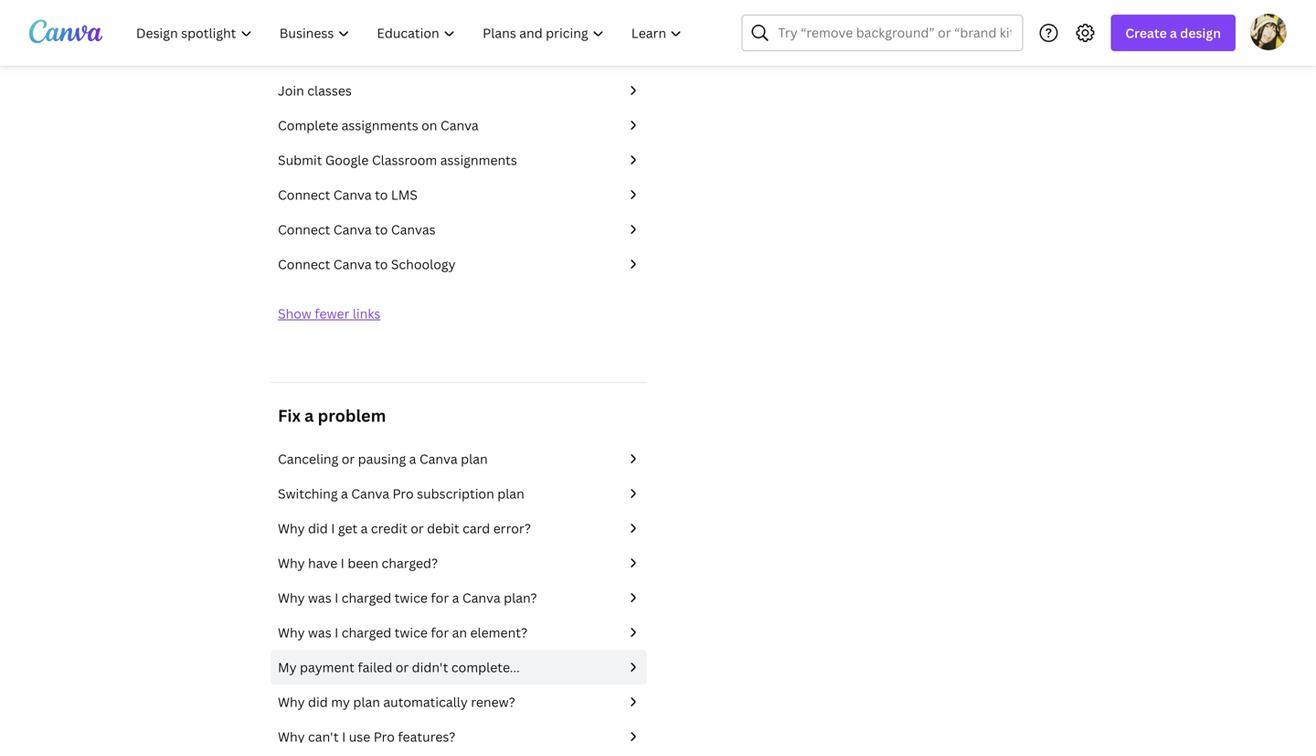 Task type: describe. For each thing, give the bounding box(es) containing it.
schoology
[[391, 256, 456, 273]]

canva up subscription
[[420, 450, 458, 468]]

payment
[[300, 659, 355, 676]]

did for i
[[308, 520, 328, 537]]

my payment failed or didn't complete... link
[[278, 658, 640, 678]]

credit
[[371, 520, 408, 537]]

submit
[[278, 151, 322, 169]]

to for lms
[[375, 186, 388, 203]]

twice for a
[[395, 589, 428, 607]]

for for an
[[431, 624, 449, 642]]

Try "remove background" or "brand kit" search field
[[779, 16, 1012, 50]]

canva down connect canva to lms
[[334, 221, 372, 238]]

join classes link
[[278, 80, 640, 101]]

on
[[422, 117, 438, 134]]

fewer
[[315, 305, 350, 322]]

problem
[[318, 405, 386, 427]]

classes
[[308, 82, 352, 99]]

why for why did my plan automatically renew?
[[278, 694, 305, 711]]

for for a
[[431, 589, 449, 607]]

why did i get a credit or debit card error? link
[[278, 519, 640, 539]]

plan?
[[504, 589, 537, 607]]

submit google classroom assignments link
[[278, 150, 640, 170]]

debit
[[427, 520, 460, 537]]

why did my plan automatically renew? link
[[278, 692, 640, 712]]

to for canvas
[[375, 221, 388, 238]]

0 vertical spatial or
[[342, 450, 355, 468]]

show fewer links button
[[278, 305, 381, 322]]

create a design
[[1126, 24, 1222, 42]]

connect canva to canvas
[[278, 221, 436, 238]]

join classes
[[278, 82, 352, 99]]

stephanie aranda image
[[1251, 13, 1288, 50]]

why for why was i charged twice for an element?
[[278, 624, 305, 642]]

google
[[325, 151, 369, 169]]

why was i charged twice for a canva plan? link
[[278, 588, 640, 608]]

join
[[278, 82, 304, 99]]

fix
[[278, 405, 301, 427]]

complete assignments on canva
[[278, 117, 479, 134]]

charged?
[[382, 555, 438, 572]]

design
[[1181, 24, 1222, 42]]

plan for switching a canva pro subscription plan
[[498, 485, 525, 503]]

why was i charged twice for a canva plan?
[[278, 589, 537, 607]]

lms
[[391, 186, 418, 203]]

why for why did i get a credit or debit card error?
[[278, 520, 305, 537]]

subscription
[[417, 485, 495, 503]]

i for why was i charged twice for an element?
[[335, 624, 339, 642]]

complete
[[278, 117, 339, 134]]

switching
[[278, 485, 338, 503]]

canva up connect canva to canvas
[[334, 186, 372, 203]]

canceling or pausing a canva plan link
[[278, 449, 640, 469]]

switching a canva pro subscription plan link
[[278, 484, 640, 504]]

classroom
[[372, 151, 437, 169]]

connect for connect canva to lms
[[278, 186, 330, 203]]

canva down connect canva to canvas
[[334, 256, 372, 273]]

top level navigation element
[[124, 15, 698, 51]]

connect canva to schoology link
[[278, 254, 640, 274]]

renew?
[[471, 694, 516, 711]]

complete...
[[452, 659, 520, 676]]

my payment failed or didn't complete...
[[278, 659, 520, 676]]

been
[[348, 555, 379, 572]]

my
[[331, 694, 350, 711]]

have
[[308, 555, 338, 572]]

my
[[278, 659, 297, 676]]

links
[[353, 305, 381, 322]]

i for why have i been charged?
[[341, 555, 345, 572]]

failed
[[358, 659, 393, 676]]



Task type: vqa. For each thing, say whether or not it's contained in the screenshot.
Follow to the right
no



Task type: locate. For each thing, give the bounding box(es) containing it.
a right get
[[361, 520, 368, 537]]

1 vertical spatial or
[[411, 520, 424, 537]]

was up payment
[[308, 624, 332, 642]]

i for why did i get a credit or debit card error?
[[331, 520, 335, 537]]

for down why have i been charged? link
[[431, 589, 449, 607]]

assignments
[[342, 117, 419, 134], [441, 151, 517, 169]]

create
[[1126, 24, 1168, 42]]

or left pausing
[[342, 450, 355, 468]]

connect canva to lms
[[278, 186, 418, 203]]

did inside why did my plan automatically renew? link
[[308, 694, 328, 711]]

did inside the why did i get a credit or debit card error? 'link'
[[308, 520, 328, 537]]

or
[[342, 450, 355, 468], [411, 520, 424, 537], [396, 659, 409, 676]]

plan for canceling or pausing a canva plan
[[461, 450, 488, 468]]

to for schoology
[[375, 256, 388, 273]]

i for why was i charged twice for a canva plan?
[[335, 589, 339, 607]]

1 vertical spatial twice
[[395, 624, 428, 642]]

charged for an
[[342, 624, 392, 642]]

connect
[[278, 186, 330, 203], [278, 221, 330, 238], [278, 256, 330, 273]]

1 to from the top
[[375, 186, 388, 203]]

twice down charged?
[[395, 589, 428, 607]]

1 horizontal spatial or
[[396, 659, 409, 676]]

was for why was i charged twice for a canva plan?
[[308, 589, 332, 607]]

why was i charged twice for an element?
[[278, 624, 528, 642]]

0 vertical spatial plan
[[461, 450, 488, 468]]

why for why have i been charged?
[[278, 555, 305, 572]]

1 vertical spatial charged
[[342, 624, 392, 642]]

did
[[308, 520, 328, 537], [308, 694, 328, 711]]

1 did from the top
[[308, 520, 328, 537]]

i right have
[[341, 555, 345, 572]]

1 vertical spatial plan
[[498, 485, 525, 503]]

2 did from the top
[[308, 694, 328, 711]]

fix a problem
[[278, 405, 386, 427]]

0 horizontal spatial plan
[[353, 694, 380, 711]]

why have i been charged?
[[278, 555, 438, 572]]

canva left pro
[[351, 485, 390, 503]]

get
[[338, 520, 358, 537]]

2 for from the top
[[431, 624, 449, 642]]

for left an
[[431, 624, 449, 642]]

why did i get a credit or debit card error?
[[278, 520, 531, 537]]

twice for an
[[395, 624, 428, 642]]

canvas
[[391, 221, 436, 238]]

to left lms
[[375, 186, 388, 203]]

3 why from the top
[[278, 589, 305, 607]]

why was i charged twice for an element? link
[[278, 623, 640, 643]]

2 vertical spatial to
[[375, 256, 388, 273]]

to left the 'schoology'
[[375, 256, 388, 273]]

plan inside 'link'
[[498, 485, 525, 503]]

twice
[[395, 589, 428, 607], [395, 624, 428, 642]]

1 vertical spatial for
[[431, 624, 449, 642]]

element?
[[471, 624, 528, 642]]

why have i been charged? link
[[278, 553, 640, 573]]

plan up error?
[[498, 485, 525, 503]]

an
[[452, 624, 467, 642]]

0 vertical spatial assignments
[[342, 117, 419, 134]]

1 vertical spatial assignments
[[441, 151, 517, 169]]

1 for from the top
[[431, 589, 449, 607]]

plan right the my
[[353, 694, 380, 711]]

0 vertical spatial to
[[375, 186, 388, 203]]

a right fix
[[305, 405, 314, 427]]

pro
[[393, 485, 414, 503]]

pausing
[[358, 450, 406, 468]]

a inside dropdown button
[[1171, 24, 1178, 42]]

2 why from the top
[[278, 555, 305, 572]]

assignments up submit google classroom assignments
[[342, 117, 419, 134]]

connect down connect canva to lms
[[278, 221, 330, 238]]

1 vertical spatial was
[[308, 624, 332, 642]]

2 horizontal spatial or
[[411, 520, 424, 537]]

charged down been
[[342, 589, 392, 607]]

1 connect from the top
[[278, 186, 330, 203]]

or inside 'link'
[[411, 520, 424, 537]]

or right failed
[[396, 659, 409, 676]]

did left get
[[308, 520, 328, 537]]

assignments up connect canva to lms link
[[441, 151, 517, 169]]

2 to from the top
[[375, 221, 388, 238]]

0 vertical spatial did
[[308, 520, 328, 537]]

connect canva to canvas link
[[278, 219, 640, 240]]

0 horizontal spatial or
[[342, 450, 355, 468]]

to
[[375, 186, 388, 203], [375, 221, 388, 238], [375, 256, 388, 273]]

a right pausing
[[409, 450, 416, 468]]

canva inside 'link'
[[351, 485, 390, 503]]

or left debit
[[411, 520, 424, 537]]

submit google classroom assignments
[[278, 151, 517, 169]]

did left the my
[[308, 694, 328, 711]]

1 vertical spatial connect
[[278, 221, 330, 238]]

connect up show
[[278, 256, 330, 273]]

was down have
[[308, 589, 332, 607]]

3 to from the top
[[375, 256, 388, 273]]

error?
[[494, 520, 531, 537]]

2 connect from the top
[[278, 221, 330, 238]]

5 why from the top
[[278, 694, 305, 711]]

1 vertical spatial to
[[375, 221, 388, 238]]

why did my plan automatically renew?
[[278, 694, 516, 711]]

did for my
[[308, 694, 328, 711]]

a left design
[[1171, 24, 1178, 42]]

connect canva to lms link
[[278, 185, 640, 205]]

why
[[278, 520, 305, 537], [278, 555, 305, 572], [278, 589, 305, 607], [278, 624, 305, 642], [278, 694, 305, 711]]

0 vertical spatial for
[[431, 589, 449, 607]]

was for why was i charged twice for an element?
[[308, 624, 332, 642]]

1 twice from the top
[[395, 589, 428, 607]]

canva up element?
[[463, 589, 501, 607]]

1 horizontal spatial assignments
[[441, 151, 517, 169]]

didn't
[[412, 659, 449, 676]]

0 vertical spatial connect
[[278, 186, 330, 203]]

charged
[[342, 589, 392, 607], [342, 624, 392, 642]]

canva
[[441, 117, 479, 134], [334, 186, 372, 203], [334, 221, 372, 238], [334, 256, 372, 273], [420, 450, 458, 468], [351, 485, 390, 503], [463, 589, 501, 607]]

plan
[[461, 450, 488, 468], [498, 485, 525, 503], [353, 694, 380, 711]]

why for why was i charged twice for a canva plan?
[[278, 589, 305, 607]]

to left "canvas"
[[375, 221, 388, 238]]

2 charged from the top
[[342, 624, 392, 642]]

canceling
[[278, 450, 339, 468]]

i left get
[[331, 520, 335, 537]]

automatically
[[384, 694, 468, 711]]

4 why from the top
[[278, 624, 305, 642]]

i up payment
[[335, 624, 339, 642]]

connect canva to schoology
[[278, 256, 456, 273]]

2 vertical spatial or
[[396, 659, 409, 676]]

canceling or pausing a canva plan
[[278, 450, 488, 468]]

1 vertical spatial did
[[308, 694, 328, 711]]

complete assignments on canva link
[[278, 115, 640, 135]]

show fewer links
[[278, 305, 381, 322]]

connect for connect canva to schoology
[[278, 256, 330, 273]]

2 vertical spatial plan
[[353, 694, 380, 711]]

show
[[278, 305, 312, 322]]

1 was from the top
[[308, 589, 332, 607]]

card
[[463, 520, 490, 537]]

2 horizontal spatial plan
[[498, 485, 525, 503]]

connect down submit
[[278, 186, 330, 203]]

3 connect from the top
[[278, 256, 330, 273]]

1 why from the top
[[278, 520, 305, 537]]

i inside 'link'
[[331, 520, 335, 537]]

1 horizontal spatial plan
[[461, 450, 488, 468]]

1 charged from the top
[[342, 589, 392, 607]]

create a design button
[[1112, 15, 1236, 51]]

0 vertical spatial charged
[[342, 589, 392, 607]]

0 horizontal spatial assignments
[[342, 117, 419, 134]]

plan up switching a canva pro subscription plan 'link'
[[461, 450, 488, 468]]

twice down why was i charged twice for a canva plan?
[[395, 624, 428, 642]]

connect for connect canva to canvas
[[278, 221, 330, 238]]

2 was from the top
[[308, 624, 332, 642]]

i
[[331, 520, 335, 537], [341, 555, 345, 572], [335, 589, 339, 607], [335, 624, 339, 642]]

switching a canva pro subscription plan
[[278, 485, 525, 503]]

canva right on
[[441, 117, 479, 134]]

charged for a
[[342, 589, 392, 607]]

a
[[1171, 24, 1178, 42], [305, 405, 314, 427], [409, 450, 416, 468], [341, 485, 348, 503], [361, 520, 368, 537], [452, 589, 459, 607]]

0 vertical spatial was
[[308, 589, 332, 607]]

why inside 'link'
[[278, 520, 305, 537]]

for
[[431, 589, 449, 607], [431, 624, 449, 642]]

2 vertical spatial connect
[[278, 256, 330, 273]]

a up get
[[341, 485, 348, 503]]

i down have
[[335, 589, 339, 607]]

charged up failed
[[342, 624, 392, 642]]

2 twice from the top
[[395, 624, 428, 642]]

was
[[308, 589, 332, 607], [308, 624, 332, 642]]

a down why have i been charged? link
[[452, 589, 459, 607]]

0 vertical spatial twice
[[395, 589, 428, 607]]



